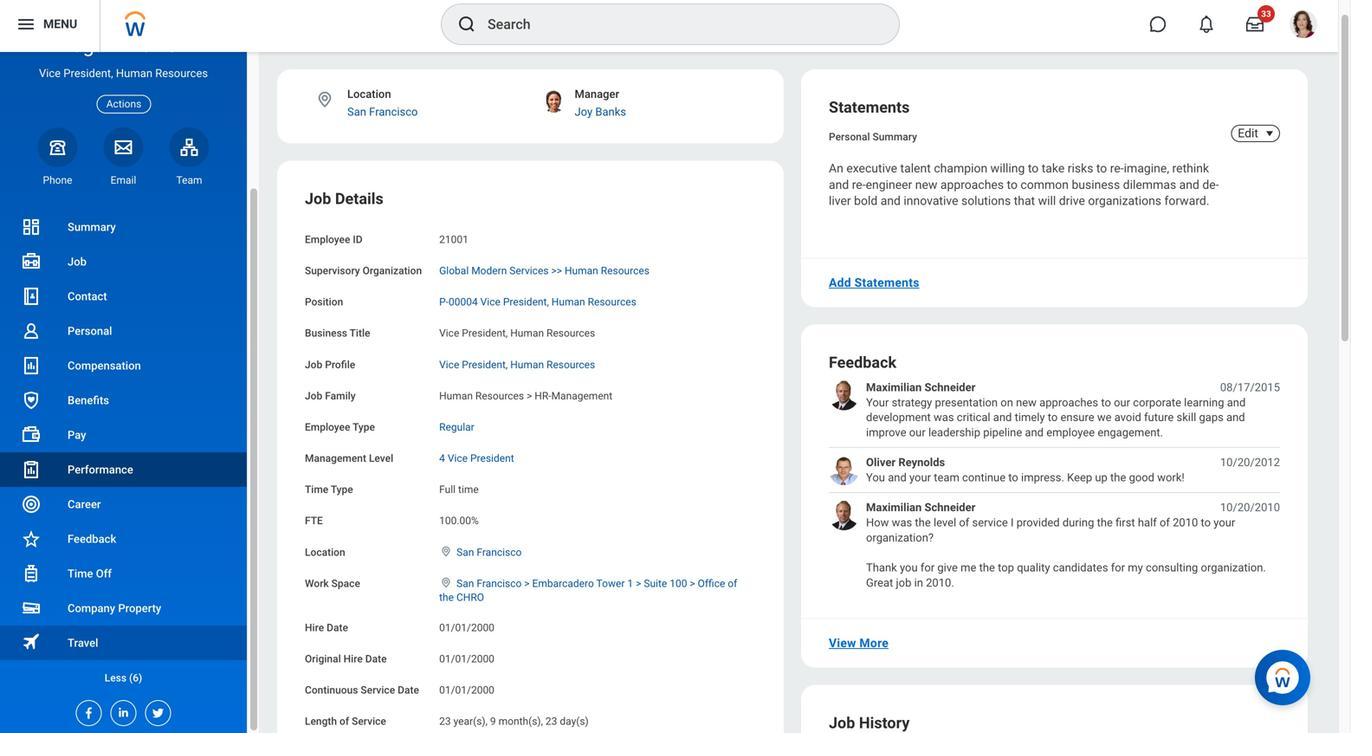 Task type: locate. For each thing, give the bounding box(es) containing it.
0 horizontal spatial feedback
[[68, 532, 116, 545]]

0 vertical spatial francisco
[[369, 105, 418, 118]]

1 vertical spatial summary
[[68, 221, 116, 234]]

services
[[510, 265, 549, 277]]

0 horizontal spatial for
[[921, 561, 935, 574]]

2 vertical spatial 01/01/2000
[[439, 684, 495, 696]]

time off
[[68, 567, 112, 580]]

president,
[[63, 67, 113, 80], [503, 296, 549, 308], [462, 327, 508, 339], [462, 359, 508, 371]]

> inside job family element
[[527, 390, 532, 402]]

0 vertical spatial type
[[353, 421, 375, 433]]

hire date
[[305, 622, 348, 634]]

good
[[1129, 471, 1155, 484]]

maximilian schneider up level
[[866, 501, 976, 514]]

location image left location san francisco
[[315, 90, 334, 109]]

01/01/2000
[[439, 622, 495, 634], [439, 653, 495, 665], [439, 684, 495, 696]]

job up contact at the top left of the page
[[68, 255, 87, 268]]

type
[[353, 421, 375, 433], [331, 484, 353, 496]]

on
[[1001, 396, 1014, 409]]

resources up hr-
[[547, 359, 595, 371]]

date left continuous service date element
[[398, 684, 419, 696]]

1 vertical spatial employee
[[305, 421, 350, 433]]

vice down menu dropdown button
[[39, 67, 61, 80]]

1 vertical spatial management
[[305, 452, 366, 464]]

to right 2010
[[1201, 516, 1211, 529]]

0 horizontal spatial personal
[[68, 324, 112, 337]]

summary up talent
[[873, 131, 918, 143]]

0 horizontal spatial location image
[[315, 90, 334, 109]]

management down employee type
[[305, 452, 366, 464]]

time inside job details group
[[305, 484, 329, 496]]

to inside how was the level of service i provided during the first half of 2010 to your organization? thank you for give me the top quality candidates for my consulting organization. great job in 2010.
[[1201, 516, 1211, 529]]

of right level
[[959, 516, 970, 529]]

1 vertical spatial personal
[[68, 324, 112, 337]]

location image inside job details group
[[439, 576, 453, 589]]

san inside san francisco > embarcadero tower 1 > suite 100 > office of the chro
[[457, 577, 474, 589]]

property
[[118, 602, 161, 615]]

01/01/2000 for hire date
[[439, 622, 495, 634]]

vice president, human resources inside navigation pane region
[[39, 67, 208, 80]]

menu banner
[[0, 0, 1339, 52]]

feedback link
[[0, 522, 247, 556]]

employee's photo (maximilian schneider) image
[[829, 380, 860, 410], [829, 500, 860, 530]]

0 vertical spatial our
[[1114, 396, 1131, 409]]

and down an
[[829, 177, 849, 192]]

> right 100
[[690, 577, 695, 589]]

corporate
[[1134, 396, 1182, 409]]

2 maximilian schneider link from the top
[[866, 500, 976, 515]]

maximilian schneider link up "strategy"
[[866, 380, 976, 395]]

for
[[921, 561, 935, 574], [1111, 561, 1126, 574]]

1 vertical spatial feedback
[[68, 532, 116, 545]]

joy banks link
[[575, 105, 626, 118]]

1 horizontal spatial 23
[[546, 715, 557, 728]]

time off image
[[21, 563, 42, 584]]

maximilian for strategy
[[866, 381, 922, 394]]

100.00%
[[439, 515, 479, 527]]

summary
[[873, 131, 918, 143], [68, 221, 116, 234]]

schneider up level
[[925, 501, 976, 514]]

your down reynolds
[[910, 471, 931, 484]]

of right office
[[728, 577, 738, 589]]

approaches up ensure
[[1040, 396, 1099, 409]]

0 vertical spatial new
[[916, 177, 938, 192]]

imagine,
[[1124, 161, 1170, 176]]

0 horizontal spatial was
[[892, 516, 913, 529]]

0 horizontal spatial 23
[[439, 715, 451, 728]]

0 vertical spatial summary
[[873, 131, 918, 143]]

your down the 10/20/2010
[[1214, 516, 1236, 529]]

1 for from the left
[[921, 561, 935, 574]]

2 horizontal spatial date
[[398, 684, 419, 696]]

work!
[[1158, 471, 1185, 484]]

time up fte
[[305, 484, 329, 496]]

schneider for presentation
[[925, 381, 976, 394]]

list containing summary
[[0, 210, 247, 695]]

1 vertical spatial employee's photo (maximilian schneider) image
[[829, 500, 860, 530]]

engineer
[[866, 177, 913, 192]]

day(s)
[[560, 715, 589, 728]]

job left details
[[305, 190, 331, 208]]

vice right the "4"
[[448, 452, 468, 464]]

2 vertical spatial san
[[457, 577, 474, 589]]

vice president, human resources down logan mcneil
[[39, 67, 208, 80]]

linkedin image
[[111, 701, 130, 719]]

president, down logan
[[63, 67, 113, 80]]

and down rethink
[[1180, 177, 1200, 192]]

1 horizontal spatial re-
[[1111, 161, 1124, 176]]

human up vice president, human resources link
[[511, 327, 544, 339]]

1 vertical spatial vice president, human resources
[[439, 327, 595, 339]]

leadership
[[929, 426, 981, 439]]

0 horizontal spatial our
[[910, 426, 926, 439]]

01/01/2000 up continuous service date element
[[439, 653, 495, 665]]

strategy
[[892, 396, 933, 409]]

vice president, human resources up vice president, human resources link
[[439, 327, 595, 339]]

actions
[[106, 98, 141, 110]]

> left hr-
[[527, 390, 532, 402]]

1 vertical spatial maximilian
[[866, 501, 922, 514]]

job left family
[[305, 390, 323, 402]]

drive
[[1059, 194, 1086, 208]]

location image down location image
[[439, 576, 453, 589]]

our up avoid
[[1114, 396, 1131, 409]]

> left embarcadero
[[524, 577, 530, 589]]

phone
[[43, 174, 72, 186]]

1
[[628, 577, 633, 589]]

was
[[934, 411, 954, 424], [892, 516, 913, 529]]

profile logan mcneil image
[[1290, 10, 1318, 42]]

to up business in the right of the page
[[1097, 161, 1108, 176]]

job profile
[[305, 359, 355, 371]]

feedback up your
[[829, 353, 897, 372]]

was up leadership
[[934, 411, 954, 424]]

1 horizontal spatial summary
[[873, 131, 918, 143]]

company property link
[[0, 591, 247, 626]]

resources down the p-00004 vice president, human resources
[[547, 327, 595, 339]]

management down vice president, human resources link
[[552, 390, 613, 402]]

type up management level
[[353, 421, 375, 433]]

was inside the your strategy presentation on new approaches to our corporate learning and development was critical and timely to ensure we avoid future skill gaps and improve our leadership pipeline and employee engagement.
[[934, 411, 954, 424]]

original
[[305, 653, 341, 665]]

1 vertical spatial your
[[1214, 516, 1236, 529]]

1 horizontal spatial approaches
[[1040, 396, 1099, 409]]

for left my
[[1111, 561, 1126, 574]]

2 employee's photo (maximilian schneider) image from the top
[[829, 500, 860, 530]]

1 vertical spatial san francisco link
[[457, 543, 522, 558]]

my
[[1128, 561, 1144, 574]]

pay link
[[0, 418, 247, 452]]

id
[[353, 234, 363, 246]]

career
[[68, 498, 101, 511]]

1 schneider from the top
[[925, 381, 976, 394]]

the
[[1111, 471, 1127, 484], [915, 516, 931, 529], [1097, 516, 1113, 529], [980, 561, 995, 574], [439, 591, 454, 603]]

caret down image
[[1260, 127, 1281, 140]]

job for job history
[[829, 714, 856, 732]]

resources down global modern services >> human resources
[[588, 296, 637, 308]]

company property
[[68, 602, 161, 615]]

edit link
[[1238, 125, 1259, 142]]

personal inside list
[[68, 324, 112, 337]]

1 vertical spatial schneider
[[925, 501, 976, 514]]

0 vertical spatial approaches
[[941, 177, 1004, 192]]

0 vertical spatial maximilian
[[866, 381, 922, 394]]

0 vertical spatial vice president, human resources
[[39, 67, 208, 80]]

benefits
[[68, 394, 109, 407]]

less (6) button
[[0, 660, 247, 695]]

new up innovative
[[916, 177, 938, 192]]

human inside business title element
[[511, 327, 544, 339]]

date
[[327, 622, 348, 634], [365, 653, 387, 665], [398, 684, 419, 696]]

resources
[[155, 67, 208, 80], [601, 265, 650, 277], [588, 296, 637, 308], [547, 327, 595, 339], [547, 359, 595, 371], [476, 390, 524, 402]]

benefits link
[[0, 383, 247, 418]]

team
[[934, 471, 960, 484]]

our down development
[[910, 426, 926, 439]]

job
[[305, 190, 331, 208], [68, 255, 87, 268], [305, 359, 323, 371], [305, 390, 323, 402], [829, 714, 856, 732]]

maximilian schneider link up level
[[866, 500, 976, 515]]

length of service element
[[439, 705, 589, 729]]

1 vertical spatial maximilian schneider
[[866, 501, 976, 514]]

employee's photo (maximilian schneider) image for your strategy presentation on new approaches to our corporate learning and development was critical and timely to ensure we avoid future skill gaps and improve our leadership pipeline and employee engagement.
[[829, 380, 860, 410]]

1 vertical spatial time
[[68, 567, 93, 580]]

2 vertical spatial francisco
[[477, 577, 522, 589]]

banks
[[596, 105, 626, 118]]

email logan mcneil element
[[104, 173, 143, 187]]

maximilian schneider link
[[866, 380, 976, 395], [866, 500, 976, 515]]

1 horizontal spatial your
[[1214, 516, 1236, 529]]

2 maximilian from the top
[[866, 501, 922, 514]]

0 vertical spatial hire
[[305, 622, 324, 634]]

1 horizontal spatial feedback
[[829, 353, 897, 372]]

performance image
[[21, 459, 42, 480]]

impress.
[[1022, 471, 1065, 484]]

list
[[0, 210, 247, 695], [829, 380, 1281, 590]]

1 maximilian schneider from the top
[[866, 381, 976, 394]]

0 vertical spatial your
[[910, 471, 931, 484]]

during
[[1063, 516, 1095, 529]]

logan mcneil
[[60, 32, 187, 57]]

employee's photo (maximilian schneider) image left your
[[829, 380, 860, 410]]

personal link
[[0, 314, 247, 348]]

1 vertical spatial our
[[910, 426, 926, 439]]

francisco inside san francisco > embarcadero tower 1 > suite 100 > office of the chro
[[477, 577, 522, 589]]

view more
[[829, 636, 889, 650]]

vice inside business title element
[[439, 327, 459, 339]]

0 horizontal spatial summary
[[68, 221, 116, 234]]

maximilian up how
[[866, 501, 922, 514]]

was up organization?
[[892, 516, 913, 529]]

personal down contact at the top left of the page
[[68, 324, 112, 337]]

organization.
[[1201, 561, 1267, 574]]

maximilian up your
[[866, 381, 922, 394]]

resources inside navigation pane region
[[155, 67, 208, 80]]

0 horizontal spatial approaches
[[941, 177, 1004, 192]]

1 maximilian from the top
[[866, 381, 922, 394]]

0 horizontal spatial list
[[0, 210, 247, 695]]

01/01/2000 for continuous service date
[[439, 684, 495, 696]]

3 01/01/2000 from the top
[[439, 684, 495, 696]]

profile
[[325, 359, 355, 371]]

0 vertical spatial 01/01/2000
[[439, 622, 495, 634]]

president, up business title element
[[503, 296, 549, 308]]

critical
[[957, 411, 991, 424]]

service down original hire date
[[361, 684, 395, 696]]

list inside navigation pane region
[[0, 210, 247, 695]]

travel image
[[21, 631, 42, 652]]

0 vertical spatial time
[[305, 484, 329, 496]]

0 horizontal spatial management
[[305, 452, 366, 464]]

talent
[[901, 161, 931, 176]]

schneider up presentation
[[925, 381, 976, 394]]

0 horizontal spatial re-
[[852, 177, 866, 192]]

vice inside navigation pane region
[[39, 67, 61, 80]]

0 vertical spatial maximilian schneider link
[[866, 380, 976, 395]]

2 schneider from the top
[[925, 501, 976, 514]]

0 vertical spatial personal
[[829, 131, 870, 143]]

employee's photo (maximilian schneider) image left how
[[829, 500, 860, 530]]

to down willing
[[1007, 177, 1018, 192]]

0 vertical spatial management
[[552, 390, 613, 402]]

the left chro on the bottom
[[439, 591, 454, 603]]

for up 'in'
[[921, 561, 935, 574]]

job for job profile
[[305, 359, 323, 371]]

1 horizontal spatial new
[[1016, 396, 1037, 409]]

the right up
[[1111, 471, 1127, 484]]

navigation pane region
[[0, 31, 260, 733]]

2 maximilian schneider from the top
[[866, 501, 976, 514]]

1 vertical spatial francisco
[[477, 546, 522, 558]]

0 horizontal spatial hire
[[305, 622, 324, 634]]

to
[[1097, 161, 1108, 176], [1007, 177, 1018, 192], [1102, 396, 1112, 409], [1048, 411, 1058, 424], [1009, 471, 1019, 484], [1201, 516, 1211, 529]]

and right gaps
[[1227, 411, 1246, 424]]

1 employee from the top
[[305, 234, 350, 246]]

employee left the id
[[305, 234, 350, 246]]

resources down mcneil
[[155, 67, 208, 80]]

personal summary
[[829, 131, 918, 143]]

vice right 00004
[[481, 296, 501, 308]]

1 horizontal spatial management
[[552, 390, 613, 402]]

twitter image
[[146, 701, 165, 720]]

supervisory organization
[[305, 265, 422, 277]]

fte element
[[439, 504, 479, 528]]

1 vertical spatial re-
[[852, 177, 866, 192]]

0 vertical spatial location image
[[315, 90, 334, 109]]

0 vertical spatial san francisco link
[[347, 105, 418, 118]]

0 vertical spatial date
[[327, 622, 348, 634]]

1 horizontal spatial time
[[305, 484, 329, 496]]

summary image
[[21, 217, 42, 237]]

2 employee from the top
[[305, 421, 350, 433]]

1 vertical spatial location
[[305, 546, 345, 558]]

2 vertical spatial date
[[398, 684, 419, 696]]

feedback up the time off
[[68, 532, 116, 545]]

job inside list
[[68, 255, 87, 268]]

0 horizontal spatial time
[[68, 567, 93, 580]]

employee
[[305, 234, 350, 246], [305, 421, 350, 433]]

human up regular link
[[439, 390, 473, 402]]

0 horizontal spatial date
[[327, 622, 348, 634]]

title
[[350, 327, 370, 339]]

date for hire
[[365, 653, 387, 665]]

approaches down champion
[[941, 177, 1004, 192]]

0 vertical spatial employee
[[305, 234, 350, 246]]

location image
[[315, 90, 334, 109], [439, 576, 453, 589]]

1 vertical spatial statements
[[855, 276, 920, 290]]

phone logan mcneil element
[[38, 173, 78, 187]]

23 left year(s),
[[439, 715, 451, 728]]

your
[[910, 471, 931, 484], [1214, 516, 1236, 529]]

2 01/01/2000 from the top
[[439, 653, 495, 665]]

statements inside button
[[855, 276, 920, 290]]

employee id element
[[439, 223, 469, 247]]

phone button
[[38, 127, 78, 187]]

1 vertical spatial date
[[365, 653, 387, 665]]

date up original hire date
[[327, 622, 348, 634]]

1 horizontal spatial our
[[1114, 396, 1131, 409]]

hire right original
[[344, 653, 363, 665]]

search image
[[457, 14, 477, 35]]

location
[[347, 88, 391, 101], [305, 546, 345, 558]]

1 vertical spatial new
[[1016, 396, 1037, 409]]

1 employee's photo (maximilian schneider) image from the top
[[829, 380, 860, 410]]

maximilian schneider link for was
[[866, 500, 976, 515]]

job family element
[[439, 379, 613, 403]]

president, down business title element
[[462, 359, 508, 371]]

(6)
[[129, 672, 142, 684]]

avoid
[[1115, 411, 1142, 424]]

1 vertical spatial was
[[892, 516, 913, 529]]

and down timely
[[1025, 426, 1044, 439]]

1 vertical spatial san
[[457, 546, 474, 558]]

33 button
[[1236, 5, 1275, 43]]

statements right add
[[855, 276, 920, 290]]

job left profile
[[305, 359, 323, 371]]

summary up job link
[[68, 221, 116, 234]]

1 vertical spatial approaches
[[1040, 396, 1099, 409]]

resources down vice president, human resources link
[[476, 390, 524, 402]]

0 horizontal spatial san francisco link
[[347, 105, 418, 118]]

oliver
[[866, 456, 896, 469]]

president, inside business title element
[[462, 327, 508, 339]]

1 horizontal spatial location
[[347, 88, 391, 101]]

family
[[325, 390, 356, 402]]

1 horizontal spatial hire
[[344, 653, 363, 665]]

1 horizontal spatial for
[[1111, 561, 1126, 574]]

>
[[527, 390, 532, 402], [524, 577, 530, 589], [636, 577, 641, 589], [690, 577, 695, 589]]

23
[[439, 715, 451, 728], [546, 715, 557, 728]]

re- up business in the right of the page
[[1111, 161, 1124, 176]]

0 vertical spatial location
[[347, 88, 391, 101]]

time inside navigation pane region
[[68, 567, 93, 580]]

location for location
[[305, 546, 345, 558]]

re- up bold
[[852, 177, 866, 192]]

0 vertical spatial maximilian schneider
[[866, 381, 976, 394]]

0 vertical spatial employee's photo (maximilian schneider) image
[[829, 380, 860, 410]]

vice president, human resources up job family element
[[439, 359, 595, 371]]

1 vertical spatial location image
[[439, 576, 453, 589]]

regular link
[[439, 418, 475, 433]]

1 maximilian schneider link from the top
[[866, 380, 976, 395]]

maximilian for was
[[866, 501, 922, 514]]

statements up the personal summary element
[[829, 98, 910, 117]]

suite
[[644, 577, 667, 589]]

first
[[1116, 516, 1136, 529]]

1 horizontal spatial list
[[829, 380, 1281, 590]]

> right 1
[[636, 577, 641, 589]]

continue
[[963, 471, 1006, 484]]

1 vertical spatial maximilian schneider link
[[866, 500, 976, 515]]

type down management level
[[331, 484, 353, 496]]

0 vertical spatial was
[[934, 411, 954, 424]]

new up timely
[[1016, 396, 1037, 409]]

1 vertical spatial type
[[331, 484, 353, 496]]

new inside the your strategy presentation on new approaches to our corporate learning and development was critical and timely to ensure we avoid future skill gaps and improve our leadership pipeline and employee engagement.
[[1016, 396, 1037, 409]]

maximilian schneider up "strategy"
[[866, 381, 976, 394]]

0 horizontal spatial location
[[305, 546, 345, 558]]

1 horizontal spatial date
[[365, 653, 387, 665]]

location inside job details group
[[305, 546, 345, 558]]

of inside san francisco > embarcadero tower 1 > suite 100 > office of the chro
[[728, 577, 738, 589]]

01/01/2000 up original hire date element
[[439, 622, 495, 634]]

type for time type
[[331, 484, 353, 496]]

travel
[[68, 636, 98, 649]]

1 01/01/2000 from the top
[[439, 622, 495, 634]]

work
[[305, 577, 329, 589]]

01/01/2000 up year(s),
[[439, 684, 495, 696]]

1 horizontal spatial location image
[[439, 576, 453, 589]]

inbox large image
[[1247, 16, 1264, 33]]

location inside location san francisco
[[347, 88, 391, 101]]

1 vertical spatial hire
[[344, 653, 363, 665]]

risks
[[1068, 161, 1094, 176]]

resources inside "p-00004 vice president, human resources" link
[[588, 296, 637, 308]]

1 23 from the left
[[439, 715, 451, 728]]

employee down job family
[[305, 421, 350, 433]]

time for time type
[[305, 484, 329, 496]]

0 vertical spatial schneider
[[925, 381, 976, 394]]

the right me
[[980, 561, 995, 574]]

resources right >>
[[601, 265, 650, 277]]

1 horizontal spatial was
[[934, 411, 954, 424]]

1 vertical spatial 01/01/2000
[[439, 653, 495, 665]]

1 horizontal spatial personal
[[829, 131, 870, 143]]

job left history
[[829, 714, 856, 732]]

how was the level of service i provided during the first half of 2010 to your organization? thank you for give me the top quality candidates for my consulting organization. great job in 2010.
[[866, 516, 1267, 589]]

organization
[[363, 265, 422, 277]]

job history
[[829, 714, 910, 732]]



Task type: describe. For each thing, give the bounding box(es) containing it.
email button
[[104, 127, 143, 187]]

job for job
[[68, 255, 87, 268]]

view team image
[[179, 137, 200, 157]]

up
[[1096, 471, 1108, 484]]

full time
[[439, 484, 479, 496]]

half
[[1138, 516, 1157, 529]]

summary inside 'link'
[[68, 221, 116, 234]]

timely
[[1015, 411, 1045, 424]]

francisco for san francisco > embarcadero tower 1 > suite 100 > office of the chro
[[477, 577, 522, 589]]

benefits image
[[21, 390, 42, 411]]

vice president, human resources link
[[439, 355, 595, 371]]

off
[[96, 567, 112, 580]]

facebook image
[[77, 701, 96, 720]]

vice president, human resources for title
[[439, 327, 595, 339]]

president, inside vice president, human resources link
[[462, 359, 508, 371]]

improve
[[866, 426, 907, 439]]

employee for employee id
[[305, 234, 350, 246]]

phone image
[[45, 137, 70, 157]]

2 23 from the left
[[546, 715, 557, 728]]

space
[[332, 577, 360, 589]]

career image
[[21, 494, 42, 515]]

and up the pipeline
[[994, 411, 1012, 424]]

resources inside vice president, human resources link
[[547, 359, 595, 371]]

was inside how was the level of service i provided during the first half of 2010 to your organization? thank you for give me the top quality candidates for my consulting organization. great job in 2010.
[[892, 516, 913, 529]]

regular
[[439, 421, 475, 433]]

add statements button
[[822, 265, 927, 300]]

compensation image
[[21, 355, 42, 376]]

manager joy banks
[[575, 88, 626, 118]]

justify image
[[16, 14, 36, 35]]

job family
[[305, 390, 356, 402]]

notifications large image
[[1198, 16, 1216, 33]]

contact link
[[0, 279, 247, 314]]

location image
[[439, 545, 453, 557]]

new inside an executive talent champion willing to take risks to re-imagine, rethink and re-engineer new approaches to common business dilemmas and de liver bold and innovative solutions that will drive organizations forward.
[[916, 177, 938, 192]]

level
[[934, 516, 957, 529]]

san francisco
[[457, 546, 522, 558]]

contact
[[68, 290, 107, 303]]

human right >>
[[565, 265, 599, 277]]

logan
[[60, 32, 117, 57]]

san inside location san francisco
[[347, 105, 366, 118]]

innovative
[[904, 194, 959, 208]]

company property image
[[21, 598, 42, 619]]

give
[[938, 561, 958, 574]]

time type
[[305, 484, 353, 496]]

keep
[[1068, 471, 1093, 484]]

travel list item
[[0, 626, 247, 660]]

human down >>
[[552, 296, 585, 308]]

president
[[470, 452, 514, 464]]

business title element
[[439, 317, 595, 340]]

presentation
[[935, 396, 998, 409]]

0 vertical spatial feedback
[[829, 353, 897, 372]]

21001
[[439, 234, 469, 246]]

oliver reynolds
[[866, 456, 945, 469]]

schneider for the
[[925, 501, 976, 514]]

2010
[[1173, 516, 1199, 529]]

company
[[68, 602, 115, 615]]

month(s),
[[499, 715, 543, 728]]

less
[[105, 672, 127, 684]]

time
[[458, 484, 479, 496]]

resources inside business title element
[[547, 327, 595, 339]]

you and your team continue to impress.  keep up the good work!
[[866, 471, 1185, 484]]

feedback inside list
[[68, 532, 116, 545]]

employee's photo (maximilian schneider) image for how was the level of service i provided during the first half of 2010 to your organization? thank you for give me the top quality candidates for my consulting organization. great job in 2010.
[[829, 500, 860, 530]]

0 vertical spatial service
[[361, 684, 395, 696]]

type for employee type
[[353, 421, 375, 433]]

vice president, human resources for mcneil
[[39, 67, 208, 80]]

33
[[1262, 9, 1272, 19]]

01/01/2000 for original hire date
[[439, 653, 495, 665]]

email
[[111, 174, 136, 186]]

san francisco > embarcadero tower 1 > suite 100 > office of the chro
[[439, 577, 738, 603]]

the left level
[[915, 516, 931, 529]]

human resources > hr-management
[[439, 390, 613, 402]]

0 vertical spatial re-
[[1111, 161, 1124, 176]]

and down engineer
[[881, 194, 901, 208]]

approaches inside an executive talent champion willing to take risks to re-imagine, rethink and re-engineer new approaches to common business dilemmas and de liver bold and innovative solutions that will drive organizations forward.
[[941, 177, 1004, 192]]

pay
[[68, 428, 86, 441]]

1 horizontal spatial san francisco link
[[457, 543, 522, 558]]

0 horizontal spatial your
[[910, 471, 931, 484]]

resources inside job family element
[[476, 390, 524, 402]]

human inside navigation pane region
[[116, 67, 152, 80]]

team link
[[169, 127, 209, 187]]

and down the 08/17/2015
[[1228, 396, 1246, 409]]

4 vice president
[[439, 452, 514, 464]]

performance
[[68, 463, 133, 476]]

position
[[305, 296, 343, 308]]

team logan mcneil element
[[169, 173, 209, 187]]

your strategy presentation on new approaches to our corporate learning and development was critical and timely to ensure we avoid future skill gaps and improve our leadership pipeline and employee engagement.
[[866, 396, 1246, 439]]

continuous service date
[[305, 684, 419, 696]]

10/20/2010
[[1221, 501, 1281, 514]]

vice up regular link
[[439, 359, 459, 371]]

mail image
[[113, 137, 134, 157]]

100
[[670, 577, 687, 589]]

p-00004 vice president, human resources
[[439, 296, 637, 308]]

supervisory
[[305, 265, 360, 277]]

2 for from the left
[[1111, 561, 1126, 574]]

hire date element
[[439, 611, 495, 635]]

president, inside navigation pane region
[[63, 67, 113, 80]]

employee's photo (oliver reynolds) image
[[829, 455, 860, 485]]

modern
[[472, 265, 507, 277]]

human up job family element
[[511, 359, 544, 371]]

rethink
[[1173, 161, 1210, 176]]

contact image
[[21, 286, 42, 307]]

your
[[866, 396, 889, 409]]

compensation link
[[0, 348, 247, 383]]

maximilian schneider for strategy
[[866, 381, 976, 394]]

feedback image
[[21, 529, 42, 549]]

oliver reynolds link
[[866, 455, 945, 470]]

candidates
[[1053, 561, 1109, 574]]

to right timely
[[1048, 411, 1058, 424]]

add statements
[[829, 276, 920, 290]]

president, inside "p-00004 vice president, human resources" link
[[503, 296, 549, 308]]

consulting
[[1146, 561, 1199, 574]]

personal image
[[21, 321, 42, 341]]

details
[[335, 190, 384, 208]]

resources inside global modern services >> human resources link
[[601, 265, 650, 277]]

job for job family
[[305, 390, 323, 402]]

francisco for san francisco
[[477, 546, 522, 558]]

and down oliver reynolds link
[[888, 471, 907, 484]]

tower
[[597, 577, 625, 589]]

9
[[490, 715, 496, 728]]

00004
[[449, 296, 478, 308]]

to up we
[[1102, 396, 1112, 409]]

employee id
[[305, 234, 363, 246]]

future
[[1145, 411, 1174, 424]]

personal for personal summary
[[829, 131, 870, 143]]

in
[[915, 576, 924, 589]]

quality
[[1017, 561, 1051, 574]]

the left first on the right bottom of the page
[[1097, 516, 1113, 529]]

more
[[860, 636, 889, 650]]

chro
[[457, 591, 484, 603]]

executive
[[847, 161, 898, 176]]

original hire date element
[[439, 643, 495, 666]]

list containing maximilian schneider
[[829, 380, 1281, 590]]

maximilian schneider for was
[[866, 501, 976, 514]]

personal for personal
[[68, 324, 112, 337]]

of right length
[[340, 715, 349, 728]]

less (6)
[[105, 672, 142, 684]]

employee for employee type
[[305, 421, 350, 433]]

job for job details
[[305, 190, 331, 208]]

maximilian schneider link for strategy
[[866, 380, 976, 395]]

pay image
[[21, 425, 42, 445]]

personal summary element
[[829, 127, 918, 143]]

bold
[[854, 194, 878, 208]]

2 vertical spatial vice president, human resources
[[439, 359, 595, 371]]

date for service
[[398, 684, 419, 696]]

compensation
[[68, 359, 141, 372]]

Search Workday  search field
[[488, 5, 864, 43]]

embarcadero
[[532, 577, 594, 589]]

your inside how was the level of service i provided during the first half of 2010 to your organization? thank you for give me the top quality candidates for my consulting organization. great job in 2010.
[[1214, 516, 1236, 529]]

of right half
[[1160, 516, 1171, 529]]

job image
[[21, 251, 42, 272]]

full time element
[[439, 480, 479, 496]]

will
[[1039, 194, 1056, 208]]

continuous service date element
[[439, 674, 495, 697]]

1 vertical spatial service
[[352, 715, 386, 728]]

approaches inside the your strategy presentation on new approaches to our corporate learning and development was critical and timely to ensure we avoid future skill gaps and improve our leadership pipeline and employee engagement.
[[1040, 396, 1099, 409]]

to left "impress."
[[1009, 471, 1019, 484]]

2010.
[[926, 576, 955, 589]]

time for time off
[[68, 567, 93, 580]]

travel link
[[0, 626, 247, 660]]

p-
[[439, 296, 449, 308]]

the inside san francisco > embarcadero tower 1 > suite 100 > office of the chro
[[439, 591, 454, 603]]

0 vertical spatial statements
[[829, 98, 910, 117]]

job details group
[[305, 188, 756, 733]]

we
[[1098, 411, 1112, 424]]

10/20/2012
[[1221, 456, 1281, 469]]

an
[[829, 161, 844, 176]]

full
[[439, 484, 456, 496]]

employee type
[[305, 421, 375, 433]]

hr-
[[535, 390, 552, 402]]

solutions
[[962, 194, 1011, 208]]

location for location san francisco
[[347, 88, 391, 101]]

organizations
[[1089, 194, 1162, 208]]

francisco inside location san francisco
[[369, 105, 418, 118]]

summary link
[[0, 210, 247, 244]]

actions button
[[97, 95, 151, 113]]

human inside job family element
[[439, 390, 473, 402]]

san for san francisco > embarcadero tower 1 > suite 100 > office of the chro
[[457, 577, 474, 589]]

that
[[1014, 194, 1036, 208]]

management inside job family element
[[552, 390, 613, 402]]

san for san francisco
[[457, 546, 474, 558]]

champion
[[934, 161, 988, 176]]



Task type: vqa. For each thing, say whether or not it's contained in the screenshot.
View
yes



